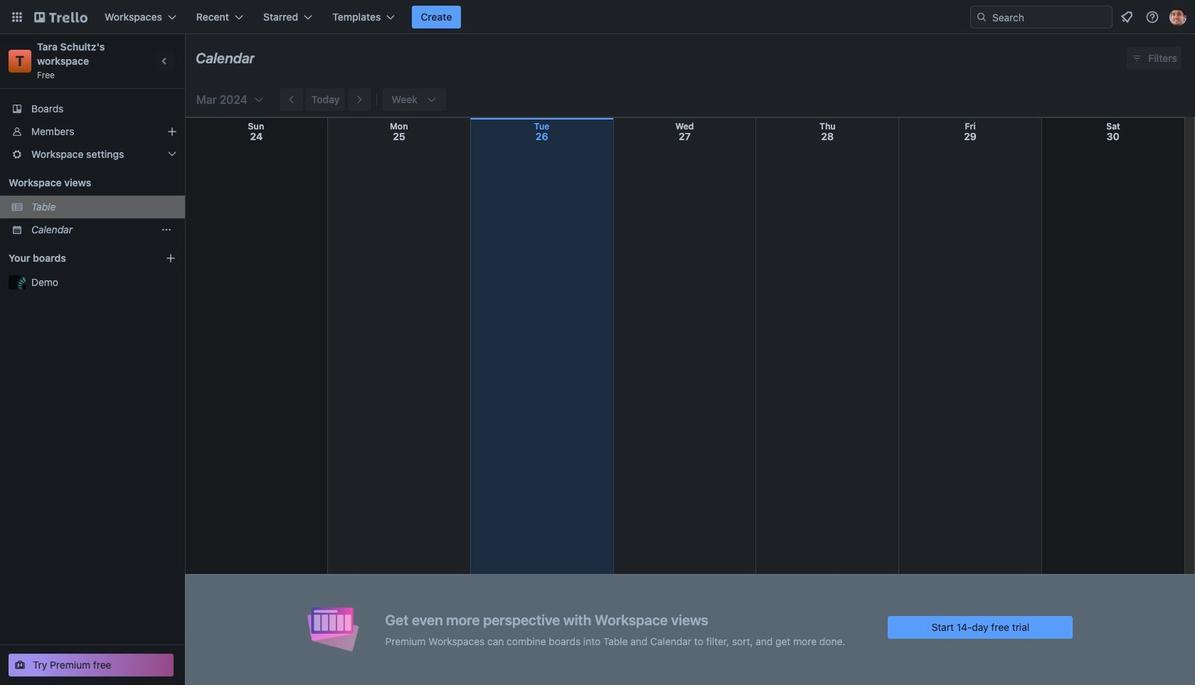 Task type: describe. For each thing, give the bounding box(es) containing it.
search image
[[976, 11, 988, 23]]

open information menu image
[[1145, 10, 1160, 24]]

your boards with 1 items element
[[9, 250, 144, 267]]

0 notifications image
[[1118, 9, 1136, 26]]

james peterson (jamespeterson93) image
[[1170, 9, 1187, 26]]

add board image
[[165, 253, 176, 264]]



Task type: locate. For each thing, give the bounding box(es) containing it.
workspace actions menu image
[[161, 224, 172, 235]]

None text field
[[196, 45, 255, 72]]

Search field
[[970, 6, 1113, 28]]

primary element
[[0, 0, 1195, 34]]

workspace navigation collapse icon image
[[155, 51, 175, 71]]

back to home image
[[34, 6, 88, 28]]



Task type: vqa. For each thing, say whether or not it's contained in the screenshot.
WORKSPACE ACTIONS MENU 'image'
yes



